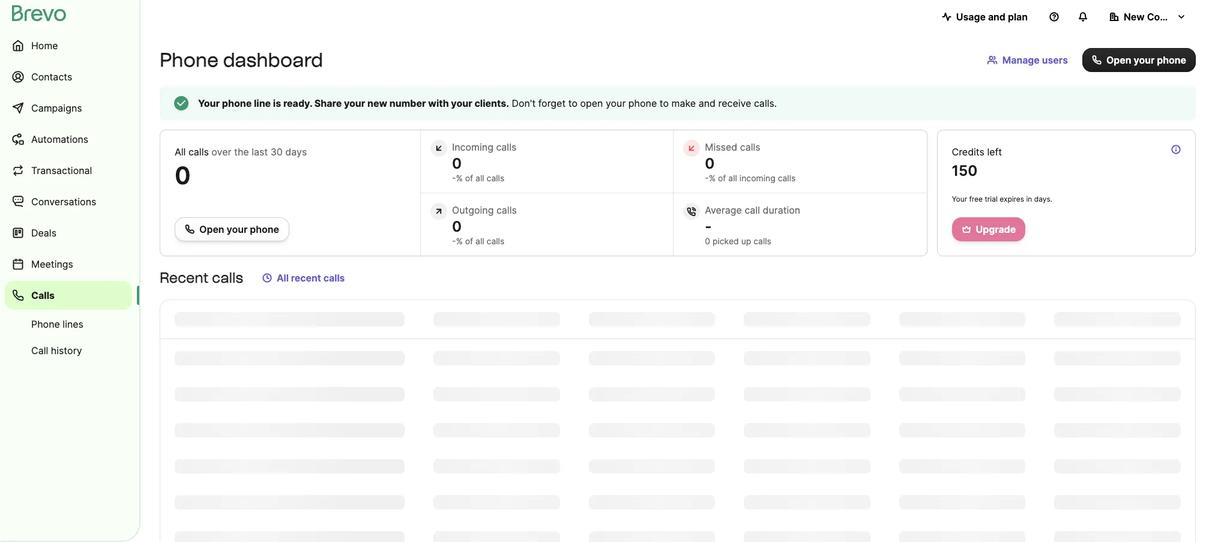 Task type: vqa. For each thing, say whether or not it's contained in the screenshot.
Contacts
yes



Task type: describe. For each thing, give the bounding box(es) containing it.
over
[[212, 146, 231, 158]]

average
[[705, 204, 742, 216]]

campaigns link
[[5, 94, 132, 123]]

calls inside average call duration - 0 picked up calls
[[754, 236, 772, 246]]

all for all recent calls
[[277, 272, 289, 284]]

0 horizontal spatial open
[[199, 223, 224, 235]]

% for 0
[[456, 173, 463, 183]]

outgoing calls 0 -% of all calls
[[452, 204, 517, 246]]

your free trial expires in  days.
[[952, 194, 1053, 203]]

don't
[[512, 97, 536, 109]]

all for all calls over the last 30 days 0
[[175, 146, 186, 158]]

calls right recent
[[212, 269, 243, 287]]

calls inside button
[[324, 272, 345, 284]]

free
[[970, 194, 983, 203]]

0 horizontal spatial open your phone button
[[175, 217, 290, 241]]

1 to from the left
[[569, 97, 578, 109]]

up
[[742, 236, 752, 246]]

phone lines link
[[5, 312, 132, 336]]

phone lines
[[31, 318, 83, 330]]

new company button
[[1100, 5, 1196, 29]]

0 inside all calls over the last 30 days 0
[[175, 161, 191, 190]]

credits left 150
[[952, 146, 1003, 180]]

deals link
[[5, 219, 132, 247]]

- for outgoing
[[452, 236, 456, 246]]

calls right incoming at left top
[[496, 141, 517, 153]]

the
[[234, 146, 249, 158]]

recent
[[160, 269, 209, 287]]

days
[[286, 146, 307, 158]]

calls down incoming at left top
[[487, 173, 505, 183]]

make
[[672, 97, 696, 109]]

new
[[1124, 11, 1145, 23]]

phone for phone dashboard
[[160, 49, 219, 71]]

automations
[[31, 133, 88, 145]]

line
[[254, 97, 271, 109]]

contacts
[[31, 71, 72, 83]]

0 for outgoing calls
[[452, 218, 462, 235]]

users
[[1043, 54, 1068, 66]]

upgrade button
[[952, 217, 1026, 241]]

alert containing your phone line is ready. share your new number with your clients.
[[160, 86, 1196, 120]]

of for -
[[718, 173, 726, 183]]

0 for missed calls
[[705, 155, 715, 172]]

meetings
[[31, 258, 73, 270]]

- for incoming
[[452, 173, 456, 183]]

all recent calls button
[[253, 266, 355, 290]]

duration
[[763, 204, 801, 216]]

- for average
[[705, 218, 712, 235]]

contacts link
[[5, 62, 132, 91]]

company
[[1148, 11, 1192, 23]]

150
[[952, 162, 978, 180]]

clients.
[[475, 97, 509, 109]]

call history
[[31, 345, 82, 357]]

calls link
[[5, 281, 132, 310]]

- for missed
[[705, 173, 709, 183]]

manage
[[1003, 54, 1040, 66]]

call history link
[[5, 339, 132, 363]]

usage
[[957, 11, 986, 23]]

manage users button
[[978, 48, 1078, 72]]

all inside 'outgoing calls 0 -% of all calls'
[[476, 236, 484, 246]]

forget
[[539, 97, 566, 109]]

ready.
[[283, 97, 312, 109]]

your phone line is ready. share your new number with your clients. don't forget to open your phone to make and receive calls.
[[198, 97, 777, 109]]

% inside 'outgoing calls 0 -% of all calls'
[[456, 236, 463, 246]]

recent calls
[[160, 269, 243, 287]]

incoming
[[740, 173, 776, 183]]

transactional
[[31, 165, 92, 177]]

with
[[428, 97, 449, 109]]

left
[[988, 146, 1003, 158]]



Task type: locate. For each thing, give the bounding box(es) containing it.
all
[[476, 173, 484, 183], [729, 173, 738, 183], [476, 236, 484, 246]]

1 horizontal spatial phone
[[160, 49, 219, 71]]

recent
[[291, 272, 321, 284]]

% inside incoming calls 0 -% of all calls
[[456, 173, 463, 183]]

of inside missed calls 0 -% of all incoming calls
[[718, 173, 726, 183]]

receive
[[719, 97, 752, 109]]

- down incoming at left top
[[452, 173, 456, 183]]

0 vertical spatial open
[[1107, 54, 1132, 66]]

outgoing
[[452, 204, 494, 216]]

calls down outgoing
[[487, 236, 505, 246]]

1 vertical spatial phone
[[31, 318, 60, 330]]

last
[[252, 146, 268, 158]]

all down incoming at left top
[[476, 173, 484, 183]]

expires
[[1000, 194, 1025, 203]]

phone
[[1158, 54, 1187, 66], [222, 97, 252, 109], [629, 97, 657, 109], [250, 223, 279, 235]]

- inside average call duration - 0 picked up calls
[[705, 218, 712, 235]]

all for 0
[[476, 173, 484, 183]]

trial
[[985, 194, 998, 203]]

1 horizontal spatial open your phone button
[[1083, 48, 1196, 72]]

0 horizontal spatial and
[[699, 97, 716, 109]]

-
[[452, 173, 456, 183], [705, 173, 709, 183], [705, 218, 712, 235], [452, 236, 456, 246]]

1 vertical spatial and
[[699, 97, 716, 109]]

your inside alert
[[198, 97, 220, 109]]

incoming calls 0 -% of all calls
[[452, 141, 517, 183]]

credits
[[952, 146, 985, 158]]

% down outgoing
[[456, 236, 463, 246]]

manage users
[[1003, 54, 1068, 66]]

conversations
[[31, 196, 96, 208]]

1 horizontal spatial to
[[660, 97, 669, 109]]

deals
[[31, 227, 56, 239]]

your up over
[[198, 97, 220, 109]]

% down missed
[[709, 173, 716, 183]]

of down missed
[[718, 173, 726, 183]]

- down outgoing
[[452, 236, 456, 246]]

and
[[989, 11, 1006, 23], [699, 97, 716, 109]]

new company
[[1124, 11, 1192, 23]]

and inside button
[[989, 11, 1006, 23]]

calls right the recent
[[324, 272, 345, 284]]

and right make
[[699, 97, 716, 109]]

open your phone button down new
[[1083, 48, 1196, 72]]

automations link
[[5, 125, 132, 154]]

- down average at the right top of the page
[[705, 218, 712, 235]]

all left incoming on the right top of page
[[729, 173, 738, 183]]

0 for incoming calls
[[452, 155, 462, 172]]

all left the recent
[[277, 272, 289, 284]]

calls.
[[754, 97, 777, 109]]

in
[[1027, 194, 1033, 203]]

% down incoming at left top
[[456, 173, 463, 183]]

all calls over the last 30 days 0
[[175, 146, 307, 190]]

your for your free trial expires in  days.
[[952, 194, 968, 203]]

0 horizontal spatial all
[[175, 146, 186, 158]]

1 vertical spatial open your phone button
[[175, 217, 290, 241]]

lines
[[63, 318, 83, 330]]

all down outgoing
[[476, 236, 484, 246]]

average call duration - 0 picked up calls
[[705, 204, 801, 246]]

dashboard
[[223, 49, 323, 71]]

missed
[[705, 141, 738, 153]]

usage and plan
[[957, 11, 1028, 23]]

open your phone
[[1107, 54, 1187, 66], [199, 223, 279, 235]]

0 inside 'outgoing calls 0 -% of all calls'
[[452, 218, 462, 235]]

0 inside missed calls 0 -% of all incoming calls
[[705, 155, 715, 172]]

open up recent calls
[[199, 223, 224, 235]]

% for -
[[709, 173, 716, 183]]

all left over
[[175, 146, 186, 158]]

1 vertical spatial open your phone
[[199, 223, 279, 235]]

- down missed
[[705, 173, 709, 183]]

share
[[315, 97, 342, 109]]

all
[[175, 146, 186, 158], [277, 272, 289, 284]]

% inside missed calls 0 -% of all incoming calls
[[709, 173, 716, 183]]

all inside all recent calls button
[[277, 272, 289, 284]]

- inside 'outgoing calls 0 -% of all calls'
[[452, 236, 456, 246]]

2 to from the left
[[660, 97, 669, 109]]

home link
[[5, 31, 132, 60]]

30
[[271, 146, 283, 158]]

your left free
[[952, 194, 968, 203]]

0 vertical spatial your
[[198, 97, 220, 109]]

0 vertical spatial open your phone
[[1107, 54, 1187, 66]]

1 horizontal spatial open your phone
[[1107, 54, 1187, 66]]

1 vertical spatial open
[[199, 223, 224, 235]]

number
[[390, 97, 426, 109]]

1 horizontal spatial open
[[1107, 54, 1132, 66]]

calls left over
[[189, 146, 209, 158]]

0 vertical spatial phone
[[160, 49, 219, 71]]

1 horizontal spatial your
[[952, 194, 968, 203]]

0 horizontal spatial your
[[198, 97, 220, 109]]

and left plan
[[989, 11, 1006, 23]]

to left open
[[569, 97, 578, 109]]

all inside incoming calls 0 -% of all calls
[[476, 173, 484, 183]]

call
[[745, 204, 760, 216]]

to
[[569, 97, 578, 109], [660, 97, 669, 109]]

all recent calls
[[277, 272, 345, 284]]

calls right missed
[[740, 141, 761, 153]]

0 horizontal spatial phone
[[31, 318, 60, 330]]

open your phone button up recent calls
[[175, 217, 290, 241]]

phone for phone lines
[[31, 318, 60, 330]]

of for 0
[[465, 173, 473, 183]]

your
[[198, 97, 220, 109], [952, 194, 968, 203]]

conversations link
[[5, 187, 132, 216]]

of
[[465, 173, 473, 183], [718, 173, 726, 183], [465, 236, 473, 246]]

all inside missed calls 0 -% of all incoming calls
[[729, 173, 738, 183]]

open
[[1107, 54, 1132, 66], [199, 223, 224, 235]]

0 vertical spatial all
[[175, 146, 186, 158]]

1 vertical spatial your
[[952, 194, 968, 203]]

of inside 'outgoing calls 0 -% of all calls'
[[465, 236, 473, 246]]

1 horizontal spatial all
[[277, 272, 289, 284]]

0 inside average call duration - 0 picked up calls
[[705, 236, 711, 246]]

0
[[452, 155, 462, 172], [705, 155, 715, 172], [175, 161, 191, 190], [452, 218, 462, 235], [705, 236, 711, 246]]

of down incoming at left top
[[465, 173, 473, 183]]

1 vertical spatial all
[[277, 272, 289, 284]]

calls inside all calls over the last 30 days 0
[[189, 146, 209, 158]]

calls
[[31, 290, 55, 302]]

0 vertical spatial open your phone button
[[1083, 48, 1196, 72]]

open down new
[[1107, 54, 1132, 66]]

of down outgoing
[[465, 236, 473, 246]]

history
[[51, 345, 82, 357]]

upgrade
[[976, 223, 1016, 235]]

0 inside incoming calls 0 -% of all calls
[[452, 155, 462, 172]]

calls right up
[[754, 236, 772, 246]]

phone
[[160, 49, 219, 71], [31, 318, 60, 330]]

your for your phone line is ready. share your new number with your clients. don't forget to open your phone to make and receive calls.
[[198, 97, 220, 109]]

calls right outgoing
[[497, 204, 517, 216]]

%
[[456, 173, 463, 183], [709, 173, 716, 183], [456, 236, 463, 246]]

call
[[31, 345, 48, 357]]

your
[[1134, 54, 1155, 66], [344, 97, 365, 109], [451, 97, 473, 109], [606, 97, 626, 109], [227, 223, 248, 235]]

plan
[[1008, 11, 1028, 23]]

missed calls 0 -% of all incoming calls
[[705, 141, 796, 183]]

home
[[31, 40, 58, 52]]

new
[[368, 97, 387, 109]]

picked
[[713, 236, 739, 246]]

open
[[581, 97, 603, 109]]

meetings link
[[5, 250, 132, 279]]

usage and plan button
[[933, 5, 1038, 29]]

campaigns
[[31, 102, 82, 114]]

alert
[[160, 86, 1196, 120]]

incoming
[[452, 141, 494, 153]]

calls
[[496, 141, 517, 153], [740, 141, 761, 153], [189, 146, 209, 158], [487, 173, 505, 183], [778, 173, 796, 183], [497, 204, 517, 216], [487, 236, 505, 246], [754, 236, 772, 246], [212, 269, 243, 287], [324, 272, 345, 284]]

0 vertical spatial and
[[989, 11, 1006, 23]]

calls right incoming on the right top of page
[[778, 173, 796, 183]]

0 horizontal spatial open your phone
[[199, 223, 279, 235]]

all inside all calls over the last 30 days 0
[[175, 146, 186, 158]]

0 horizontal spatial to
[[569, 97, 578, 109]]

days.
[[1035, 194, 1053, 203]]

of inside incoming calls 0 -% of all calls
[[465, 173, 473, 183]]

to left make
[[660, 97, 669, 109]]

- inside incoming calls 0 -% of all calls
[[452, 173, 456, 183]]

1 horizontal spatial and
[[989, 11, 1006, 23]]

all for duration
[[729, 173, 738, 183]]

is
[[273, 97, 281, 109]]

phone dashboard
[[160, 49, 323, 71]]

- inside missed calls 0 -% of all incoming calls
[[705, 173, 709, 183]]

transactional link
[[5, 156, 132, 185]]



